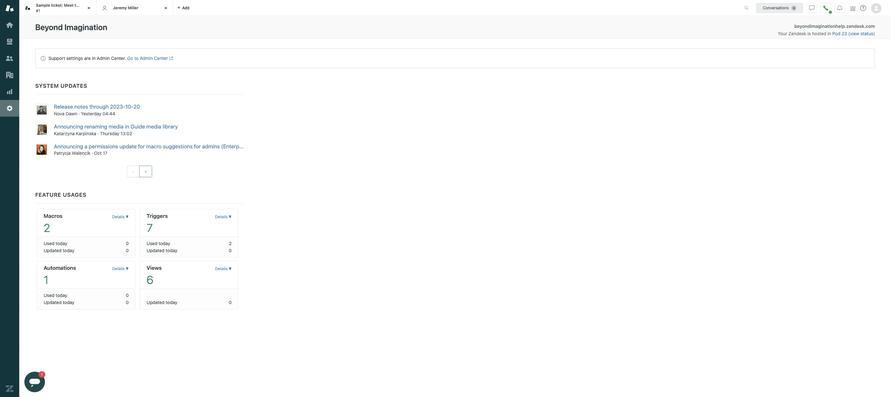 Task type: describe. For each thing, give the bounding box(es) containing it.
20
[[134, 104, 140, 110]]

settings
[[66, 56, 83, 61]]

(opens in a new tab) image
[[168, 57, 173, 60]]

tab containing sample ticket: meet the ticket
[[19, 0, 96, 16]]

2 for from the left
[[194, 143, 201, 150]]

.zendesk.com
[[846, 23, 876, 29]]

updated for 7
[[147, 248, 165, 254]]

close image inside jeremy miller tab
[[163, 5, 169, 11]]

meet
[[64, 3, 74, 8]]

7
[[147, 222, 153, 235]]

walencik
[[72, 151, 90, 156]]

updated today for 2
[[44, 248, 74, 254]]

)
[[874, 31, 876, 36]]

▼ for 1
[[126, 267, 129, 272]]

guide
[[131, 124, 145, 130]]

‹
[[132, 169, 134, 175]]

updated today for 7
[[147, 248, 177, 254]]

patrycja
[[54, 151, 71, 156]]

renaming
[[85, 124, 107, 130]]

reporting image
[[5, 88, 14, 96]]

sample
[[36, 3, 50, 8]]

katarzyna karpinska
[[54, 131, 96, 136]]

thursday
[[100, 131, 119, 136]]

triggers
[[147, 213, 168, 220]]

usages
[[63, 192, 87, 199]]

permissions
[[89, 143, 118, 150]]

system
[[35, 83, 59, 89]]

katarzyna
[[54, 131, 75, 136]]

karpinska
[[76, 131, 96, 136]]

‹ button
[[127, 166, 140, 178]]

button displays agent's chat status as invisible. image
[[810, 5, 815, 10]]

beyond imagination
[[35, 22, 107, 32]]

center
[[154, 56, 168, 61]]

beyondimaginationhelp .zendesk.com your zendesk is hosted in pod 23 ( view status )
[[778, 23, 876, 36]]

1 media from the left
[[109, 124, 124, 130]]

announcing a permissions update for macro suggestions for admins (enterprise only)
[[54, 143, 262, 150]]

announcing for announcing renaming media in guide media library
[[54, 124, 83, 130]]

details ▼ for 1
[[112, 267, 129, 272]]

views 6
[[147, 265, 162, 287]]

patrycja walencik
[[54, 151, 90, 156]]

main element
[[0, 0, 19, 398]]

beyond
[[35, 22, 63, 32]]

in inside 'beyondimaginationhelp .zendesk.com your zendesk is hosted in pod 23 ( view status )'
[[828, 31, 832, 36]]

in for announcing renaming media in guide media library
[[125, 124, 129, 130]]

17
[[103, 151, 107, 156]]

›
[[145, 169, 147, 175]]

details ▼ for 2
[[112, 215, 129, 220]]

library
[[163, 124, 178, 130]]

add button
[[173, 0, 193, 16]]

go to admin center
[[127, 56, 168, 61]]

go to admin center link
[[127, 56, 173, 61]]

zendesk support image
[[5, 4, 14, 13]]

status
[[861, 31, 874, 36]]

ticket
[[82, 3, 92, 8]]

through
[[90, 104, 109, 110]]

▼ for 7
[[229, 215, 232, 220]]

suggestions
[[163, 143, 193, 150]]

feature usages
[[35, 192, 87, 199]]

13:02
[[121, 131, 132, 136]]

used today for 1
[[44, 293, 67, 299]]

used today for 7
[[147, 241, 170, 247]]

used today for 2
[[44, 241, 67, 247]]

notes
[[74, 104, 88, 110]]

thursday 13:02
[[100, 131, 132, 136]]

pod 23 link
[[833, 31, 849, 36]]

views image
[[5, 38, 14, 46]]

the
[[75, 3, 81, 8]]

1 horizontal spatial 2
[[229, 241, 232, 247]]

(enterprise
[[221, 143, 248, 150]]

support settings are in admin center.
[[48, 56, 126, 61]]

1
[[44, 274, 49, 287]]

1 close image from the left
[[86, 5, 92, 11]]

6
[[147, 274, 154, 287]]

to
[[134, 56, 139, 61]]

updated today for 6
[[147, 300, 177, 306]]

1 for from the left
[[138, 143, 145, 150]]

imagination
[[65, 22, 107, 32]]

macro
[[146, 143, 162, 150]]

is
[[808, 31, 812, 36]]

2 inside macros 2
[[44, 222, 50, 235]]

macros
[[44, 213, 63, 220]]

update
[[120, 143, 137, 150]]

feature
[[35, 192, 61, 199]]

only)
[[250, 143, 262, 150]]

zendesk
[[789, 31, 807, 36]]

organizations image
[[5, 71, 14, 79]]

yesterday
[[81, 111, 101, 117]]



Task type: vqa. For each thing, say whether or not it's contained in the screenshot.
Conversations
yes



Task type: locate. For each thing, give the bounding box(es) containing it.
details for 2
[[112, 215, 125, 220]]

release notes through 2023-10-20
[[54, 104, 140, 110]]

0 for 2
[[126, 248, 129, 254]]

beyondimaginationhelp
[[795, 23, 846, 29]]

0 horizontal spatial close image
[[86, 5, 92, 11]]

23
[[842, 31, 848, 36]]

status containing support settings are in admin center.
[[35, 48, 876, 68]]

nova
[[54, 111, 64, 117]]

admin left center.
[[97, 56, 110, 61]]

details
[[112, 215, 125, 220], [215, 215, 228, 220], [112, 267, 125, 272], [215, 267, 228, 272]]

updated for 2
[[44, 248, 62, 254]]

for left admins
[[194, 143, 201, 150]]

details ▼ for 6
[[215, 267, 232, 272]]

nova dawn
[[54, 111, 77, 117]]

updated down 1 on the left of the page
[[44, 300, 62, 306]]

in inside status
[[92, 56, 96, 61]]

0 for 1
[[126, 300, 129, 306]]

used down macros 2
[[44, 241, 54, 247]]

10-
[[125, 104, 134, 110]]

▼ for 6
[[229, 267, 232, 272]]

0 vertical spatial 2
[[44, 222, 50, 235]]

1 horizontal spatial admin
[[140, 56, 153, 61]]

dawn
[[66, 111, 77, 117]]

updated today
[[44, 248, 74, 254], [147, 248, 177, 254], [44, 300, 74, 306], [147, 300, 177, 306]]

details ▼
[[112, 215, 129, 220], [215, 215, 232, 220], [112, 267, 129, 272], [215, 267, 232, 272]]

macros 2
[[44, 213, 63, 235]]

details for 7
[[215, 215, 228, 220]]

2 horizontal spatial in
[[828, 31, 832, 36]]

2 close image from the left
[[163, 5, 169, 11]]

updated today down 1 on the left of the page
[[44, 300, 74, 306]]

hosted
[[813, 31, 827, 36]]

› button
[[139, 166, 152, 178]]

conversations
[[764, 5, 789, 10]]

0 horizontal spatial 2
[[44, 222, 50, 235]]

support
[[48, 56, 65, 61]]

1 horizontal spatial for
[[194, 143, 201, 150]]

automations
[[44, 265, 76, 272]]

media right the guide
[[146, 124, 161, 130]]

▼
[[126, 215, 129, 220], [229, 215, 232, 220], [126, 267, 129, 272], [229, 267, 232, 272]]

used today
[[44, 241, 67, 247], [147, 241, 170, 247], [44, 293, 67, 299]]

1 horizontal spatial media
[[146, 124, 161, 130]]

close image right the the
[[86, 5, 92, 11]]

close image left add 'dropdown button'
[[163, 5, 169, 11]]

updated up automations
[[44, 248, 62, 254]]

notifications image
[[838, 5, 843, 10]]

updated up views
[[147, 248, 165, 254]]

views
[[147, 265, 162, 272]]

oct
[[94, 151, 102, 156]]

status
[[35, 48, 876, 68]]

go
[[127, 56, 133, 61]]

oct 17
[[94, 151, 107, 156]]

miller
[[128, 5, 139, 10]]

used today down 7
[[147, 241, 170, 247]]

details for 1
[[112, 267, 125, 272]]

used down 7
[[147, 241, 158, 247]]

tab
[[19, 0, 96, 16]]

admin
[[97, 56, 110, 61], [140, 56, 153, 61]]

details for 6
[[215, 267, 228, 272]]

view status link
[[851, 31, 874, 36]]

release
[[54, 104, 73, 110]]

used
[[44, 241, 54, 247], [147, 241, 158, 247], [44, 293, 54, 299]]

1 horizontal spatial in
[[125, 124, 129, 130]]

used for 1
[[44, 293, 54, 299]]

a
[[85, 143, 87, 150]]

used down 1 on the left of the page
[[44, 293, 54, 299]]

04:44
[[103, 111, 115, 117]]

used for 2
[[44, 241, 54, 247]]

2 announcing from the top
[[54, 143, 83, 150]]

0 for 6
[[229, 300, 232, 306]]

tabs tab list
[[19, 0, 738, 16]]

zendesk image
[[5, 385, 14, 394]]

used for 7
[[147, 241, 158, 247]]

announcing renaming media in guide media library
[[54, 124, 178, 130]]

conversations button
[[757, 3, 804, 13]]

yesterday 04:44
[[81, 111, 115, 117]]

updates
[[61, 83, 87, 89]]

jeremy miller
[[113, 5, 139, 10]]

announcing
[[54, 124, 83, 130], [54, 143, 83, 150]]

close image
[[86, 5, 92, 11], [163, 5, 169, 11]]

(
[[849, 31, 851, 36]]

▼ for 2
[[126, 215, 129, 220]]

updated
[[44, 248, 62, 254], [147, 248, 165, 254], [44, 300, 62, 306], [147, 300, 165, 306]]

updated down 6
[[147, 300, 165, 306]]

1 vertical spatial in
[[92, 56, 96, 61]]

updated for 6
[[147, 300, 165, 306]]

are
[[84, 56, 91, 61]]

your
[[778, 31, 788, 36]]

0
[[126, 241, 129, 247], [126, 248, 129, 254], [229, 248, 232, 254], [126, 293, 129, 299], [126, 300, 129, 306], [229, 300, 232, 306]]

pod
[[833, 31, 841, 36]]

jeremy
[[113, 5, 127, 10]]

1 vertical spatial announcing
[[54, 143, 83, 150]]

2 admin from the left
[[140, 56, 153, 61]]

0 horizontal spatial in
[[92, 56, 96, 61]]

0 horizontal spatial for
[[138, 143, 145, 150]]

in right are
[[92, 56, 96, 61]]

0 for 7
[[229, 248, 232, 254]]

announcing for announcing a permissions update for macro suggestions for admins (enterprise only)
[[54, 143, 83, 150]]

zendesk products image
[[851, 6, 856, 11]]

jeremy miller tab
[[96, 0, 173, 16]]

admin image
[[5, 104, 14, 113]]

1 horizontal spatial close image
[[163, 5, 169, 11]]

for left macro
[[138, 143, 145, 150]]

used today down macros 2
[[44, 241, 67, 247]]

add
[[182, 5, 190, 10]]

automations 1
[[44, 265, 76, 287]]

2 media from the left
[[146, 124, 161, 130]]

updated today down 6
[[147, 300, 177, 306]]

system updates
[[35, 83, 87, 89]]

in for support settings are in admin center.
[[92, 56, 96, 61]]

0 vertical spatial announcing
[[54, 124, 83, 130]]

2 vertical spatial in
[[125, 124, 129, 130]]

updated today up automations
[[44, 248, 74, 254]]

for
[[138, 143, 145, 150], [194, 143, 201, 150]]

0 vertical spatial in
[[828, 31, 832, 36]]

get help image
[[861, 5, 867, 11]]

announcing up katarzyna
[[54, 124, 83, 130]]

0 horizontal spatial admin
[[97, 56, 110, 61]]

details ▼ for 7
[[215, 215, 232, 220]]

0 horizontal spatial media
[[109, 124, 124, 130]]

1 announcing from the top
[[54, 124, 83, 130]]

center.
[[111, 56, 126, 61]]

view
[[851, 31, 860, 36]]

media up "thursday 13:02"
[[109, 124, 124, 130]]

announcing up patrycja walencik
[[54, 143, 83, 150]]

in up 13:02
[[125, 124, 129, 130]]

1 vertical spatial 2
[[229, 241, 232, 247]]

#1
[[36, 8, 40, 13]]

customers image
[[5, 54, 14, 63]]

in left pod
[[828, 31, 832, 36]]

get started image
[[5, 21, 14, 29]]

used today down 1 on the left of the page
[[44, 293, 67, 299]]

admins
[[202, 143, 220, 150]]

updated for 1
[[44, 300, 62, 306]]

1 admin from the left
[[97, 56, 110, 61]]

2023-
[[110, 104, 125, 110]]

updated today up views
[[147, 248, 177, 254]]

ticket:
[[51, 3, 63, 8]]

sample ticket: meet the ticket #1
[[36, 3, 92, 13]]

updated today for 1
[[44, 300, 74, 306]]

admin right to at the top of the page
[[140, 56, 153, 61]]

triggers 7
[[147, 213, 168, 235]]



